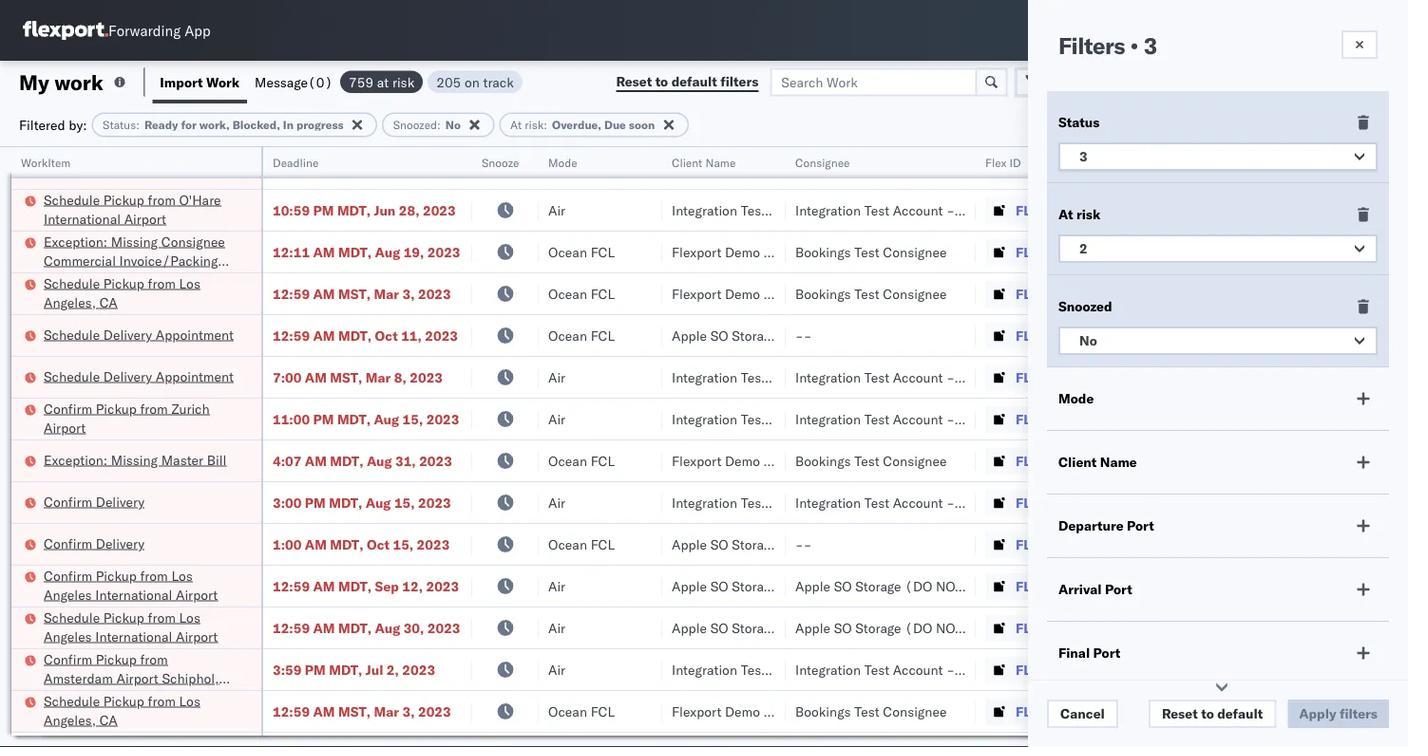 Task type: vqa. For each thing, say whether or not it's contained in the screenshot.
Origin within the the robert bosch automotive steering (flep) origin
no



Task type: describe. For each thing, give the bounding box(es) containing it.
2 flex- from the top
[[1016, 202, 1057, 219]]

1:00 am mdt, oct 15, 2023
[[273, 536, 450, 553]]

5 ocean from the top
[[548, 453, 587, 469]]

0 horizontal spatial departure
[[1058, 518, 1124, 534]]

confirm pickup from los angeles international airport button
[[44, 567, 237, 607]]

air for 12:59 am mdt, aug 30, 2023
[[548, 620, 565, 637]]

exception
[[1111, 74, 1173, 90]]

2023 up 12,
[[417, 536, 450, 553]]

11:00 pm mdt, aug 15, 2023
[[273, 411, 459, 428]]

2
[[1079, 240, 1088, 257]]

fcl for 1st schedule pickup from los angeles, ca link from the top of the page
[[591, 286, 615, 302]]

client name button
[[662, 151, 767, 170]]

confirm pickup from zurich airport link
[[44, 400, 237, 438]]

final
[[1058, 645, 1090, 662]]

use) for 12:59 am mdt, sep 12, 2023
[[842, 578, 876, 595]]

forwarding
[[108, 21, 181, 39]]

airport inside schedule pickup from o'hare international airport
[[124, 210, 166, 227]]

confirm delivery link for 1:00 am mdt, oct 15, 2023
[[44, 534, 145, 553]]

apple for 1:00 am mdt, oct 15, 2023
[[672, 536, 707, 553]]

integration test account - karl lagerfeld for flex-2166988
[[795, 369, 1043, 386]]

2 demo from the top
[[725, 286, 760, 302]]

batch
[[1302, 74, 1340, 90]]

delivery up confirm pickup from zurich airport
[[103, 368, 152, 385]]

12 flex- from the top
[[1016, 620, 1057, 637]]

snoozed for snoozed
[[1058, 298, 1112, 315]]

integration for flex-2221222
[[795, 202, 861, 219]]

mdt, for 12:59 am mdt, sep 12, 2023
[[338, 578, 372, 595]]

1 vertical spatial departure port
[[1058, 518, 1154, 534]]

pudong for flex-2345290
[[1197, 620, 1243, 637]]

aug for 12:11 am mdt, aug 19, 2023
[[375, 244, 400, 260]]

mdt, for 1:00 am mdt, oct 15, 2023
[[330, 536, 363, 553]]

4:59
[[273, 160, 302, 177]]

port inside button
[[1192, 155, 1214, 170]]

hong kong for 12:59 am mdt, oct 11, 2023
[[1137, 327, 1204, 344]]

cascade trading
[[672, 160, 772, 177]]

1 bicu123456 from the top
[[1327, 243, 1408, 260]]

shanghai,
[[1137, 453, 1198, 469]]

3 1911466 from the top
[[1057, 704, 1114, 720]]

exception: missing master bill button
[[44, 451, 226, 472]]

am up 7:00 am mst, mar 8, 2023
[[313, 327, 335, 344]]

port down shanghai,
[[1127, 518, 1154, 534]]

shanghai pudong international airport for flex-2345290
[[1137, 620, 1369, 637]]

master
[[161, 452, 203, 468]]

consignee inside exception: missing consignee commercial invoice/packing list
[[161, 233, 225, 250]]

10 flex- from the top
[[1016, 536, 1057, 553]]

4 flex- from the top
[[1016, 286, 1057, 302]]

3 flexport demo consignee from the top
[[672, 453, 827, 469]]

bill
[[207, 452, 226, 468]]

am right 4:07
[[305, 453, 327, 469]]

2023 down snoozed : no at top left
[[409, 160, 442, 177]]

5 fcl from the top
[[591, 536, 615, 553]]

in
[[283, 118, 294, 132]]

2 schedule pickup from los angeles, ca button from the top
[[44, 692, 237, 732]]

ningbo for 12:59 am mst, mar 3, 2023
[[1137, 704, 1181, 720]]

mdt, for 10:59 pm mdt, jun 28, 2023
[[337, 202, 371, 219]]

2023 down 19,
[[418, 286, 451, 302]]

confirm pickup from zurich airport
[[44, 400, 210, 436]]

(do for 12:59 am mdt, sep 12, 2023
[[781, 578, 809, 595]]

bookings for 1st schedule pickup from los angeles, ca link from the top of the page
[[795, 286, 851, 302]]

shanghai for flex-2342347
[[1137, 578, 1194, 595]]

4:07
[[273, 453, 302, 469]]

2 1911466 from the top
[[1057, 286, 1114, 302]]

os
[[1354, 23, 1373, 38]]

3:00
[[273, 495, 302, 511]]

-- for 12:59 am mdt, oct 11, 2023
[[795, 327, 812, 344]]

flex-1919146
[[1016, 453, 1114, 469]]

5 12:59 from the top
[[273, 704, 310, 720]]

for
[[181, 118, 197, 132]]

1 angeles, from the top
[[44, 294, 96, 311]]

tghu668092
[[1327, 452, 1408, 469]]

exception: for exception: missing master bill
[[44, 452, 108, 468]]

apple so storage (do not use) for 12:59 am mdt, aug 30, 2023
[[672, 620, 876, 637]]

1 vertical spatial name
[[1100, 454, 1137, 471]]

deadline button
[[263, 151, 453, 170]]

filters
[[720, 73, 759, 90]]

flex-1911466 for 2nd schedule pickup from los angeles, ca link from the top of the page
[[1016, 704, 1114, 720]]

1 schedule pickup from los angeles, ca link from the top
[[44, 274, 237, 312]]

sep for 12,
[[375, 578, 399, 595]]

am right 7:00
[[305, 369, 327, 386]]

(do for 12:59 am mdt, aug 30, 2023
[[781, 620, 809, 637]]

fcl for 'exception: missing consignee commercial invoice/packing list' link
[[591, 244, 615, 260]]

confirm pickup from amsterdam airport schiphol, haarlemmermeer, netherlands
[[44, 651, 230, 706]]

pickup for 2nd schedule pickup from los angeles, ca link from the top of the page
[[103, 693, 144, 710]]

schedule pickup from los angeles international airport
[[44, 610, 218, 645]]

by:
[[69, 116, 87, 133]]

shanghai, china
[[1137, 453, 1237, 469]]

schedule for first schedule pickup from los angeles, ca button from the bottom of the page
[[44, 693, 100, 710]]

4 flexport from the top
[[672, 704, 722, 720]]

id
[[1010, 155, 1021, 170]]

2 angeles, from the top
[[44, 712, 96, 729]]

pudong for flex-2166988
[[1197, 369, 1243, 386]]

mst, for shanghai pudong international airport
[[330, 369, 362, 386]]

app
[[184, 21, 211, 39]]

3:59 pm mdt, jul 2, 2023
[[273, 662, 435, 678]]

from for 1st schedule pickup from los angeles, ca link from the top of the page
[[148, 275, 176, 292]]

am down 1:00 am mdt, oct 15, 2023
[[313, 578, 335, 595]]

departure inside button
[[1137, 155, 1189, 170]]

4 12:59 from the top
[[273, 620, 310, 637]]

2023 right 30,
[[427, 620, 460, 637]]

0 vertical spatial no
[[445, 118, 461, 132]]

reset to default filters button
[[605, 68, 770, 96]]

759
[[349, 74, 374, 90]]

so for 12:59 am mdt, aug 30, 2023
[[710, 620, 728, 637]]

4 demo from the top
[[725, 704, 760, 720]]

3 ocean fcl from the top
[[548, 327, 615, 344]]

commercial
[[44, 252, 116, 269]]

file
[[1084, 74, 1108, 90]]

los inside schedule pickup from los angeles international airport
[[179, 610, 200, 626]]

2023 right the 2,
[[402, 662, 435, 678]]

pm for 3:00
[[305, 495, 326, 511]]

deadline
[[273, 155, 319, 170]]

filters
[[1058, 31, 1125, 60]]

2 schedule pickup from los angeles, ca link from the top
[[44, 692, 237, 730]]

9 flex- from the top
[[1016, 495, 1057, 511]]

upload
[[44, 159, 87, 176]]

7:00 am mst, mar 8, 2023
[[273, 369, 443, 386]]

exception: missing consignee commercial invoice/packing list
[[44, 233, 225, 288]]

schedule delivery appointment link for 7:00 am mst, mar 8, 2023
[[44, 367, 234, 386]]

so for 1:00 am mdt, oct 15, 2023
[[710, 536, 728, 553]]

6 ocean from the top
[[548, 536, 587, 553]]

mdt, for 11:00 pm mdt, aug 15, 2023
[[337, 411, 371, 428]]

7:00
[[273, 369, 302, 386]]

resize handle column header for workitem
[[238, 147, 261, 748]]

2124373
[[1057, 160, 1114, 177]]

on
[[465, 74, 480, 90]]

flex-2124373
[[1016, 160, 1114, 177]]

28,
[[399, 202, 420, 219]]

2 confirm from the top
[[44, 494, 92, 510]]

risk for at risk : overdue, due soon
[[525, 118, 544, 132]]

delivery down exception: missing consignee commercial invoice/packing list
[[103, 326, 152, 343]]

forwarding app link
[[23, 21, 211, 40]]

schiphol,
[[162, 670, 219, 687]]

12:11
[[273, 244, 310, 260]]

import work
[[160, 74, 239, 90]]

5 flex- from the top
[[1016, 327, 1057, 344]]

3:59
[[273, 662, 302, 678]]

12:11 am mdt, aug 19, 2023
[[273, 244, 460, 260]]

filters • 3
[[1058, 31, 1157, 60]]

import
[[160, 74, 203, 90]]

bookings for 'exception: missing consignee commercial invoice/packing list' link
[[795, 244, 851, 260]]

2023 right 12,
[[426, 578, 459, 595]]

jun
[[374, 202, 396, 219]]

port right final
[[1093, 645, 1121, 662]]

3 button
[[1058, 143, 1378, 171]]

0 vertical spatial mst,
[[338, 286, 371, 302]]

flex id button
[[976, 151, 1109, 170]]

oct for 11,
[[375, 327, 398, 344]]

haarlemmermeer,
[[44, 689, 152, 706]]

pm for 11:00
[[313, 411, 334, 428]]

apple so storage (do not use) for 12:59 am mdt, oct 11, 2023
[[672, 327, 876, 344]]

2023 right 31,
[[419, 453, 452, 469]]

ocean for 'exception: missing consignee commercial invoice/packing list' link
[[548, 244, 587, 260]]

batch action
[[1302, 74, 1385, 90]]

integration test account - karl lagerfeld for flex-2132767
[[795, 662, 1043, 678]]

: for status
[[136, 118, 140, 132]]

0 vertical spatial 3
[[1143, 31, 1157, 60]]

schedule pickup from los angeles international airport link
[[44, 609, 237, 647]]

Search Work text field
[[770, 68, 977, 96]]

airport inside confirm pickup from los angeles international airport
[[176, 587, 218, 603]]

5 ocean fcl from the top
[[548, 536, 615, 553]]

netherlands
[[155, 689, 230, 706]]

confirm for los
[[44, 568, 92, 584]]

shanghai for flex-2166988
[[1137, 369, 1194, 386]]

am right 12:11
[[313, 244, 335, 260]]

flex-1911466 for 1st schedule pickup from los angeles, ca link from the top of the page
[[1016, 286, 1114, 302]]

integration test account - swarovski
[[795, 202, 1019, 219]]

confirm delivery for 1:00
[[44, 535, 145, 552]]

batch action button
[[1273, 68, 1397, 96]]

11,
[[401, 327, 422, 344]]

ocean for 1st schedule pickup from los angeles, ca link from the top of the page
[[548, 286, 587, 302]]

schedule pickup from o'hare international airport button
[[44, 191, 237, 230]]

15, for 1:00 am mdt, oct 15, 2023
[[393, 536, 413, 553]]

exception: for exception: missing consignee commercial invoice/packing list
[[44, 233, 108, 250]]

status for status
[[1058, 114, 1100, 131]]

2023 down 30,
[[418, 704, 451, 720]]

flex-2221222
[[1016, 202, 1114, 219]]

exception: missing master bill
[[44, 452, 226, 468]]

1 vertical spatial mode
[[1058, 391, 1094, 407]]

international inside confirm pickup from los angeles international airport
[[95, 587, 172, 603]]

1 demo from the top
[[725, 244, 760, 260]]

due
[[604, 118, 626, 132]]

integration for flex-2377570
[[795, 495, 861, 511]]

airport inside confirm pickup from zurich airport
[[44, 420, 86, 436]]

schedule pickup from los angeles, ca for 1st schedule pickup from los angeles, ca link from the top of the page
[[44, 275, 200, 311]]

confirm pickup from zurich airport button
[[44, 400, 237, 439]]

angeles for schedule pickup from los angeles international airport
[[44, 629, 92, 645]]

(do for 1:00 am mdt, oct 15, 2023
[[781, 536, 809, 553]]

schedule for schedule pickup from los angeles international airport button
[[44, 610, 100, 626]]

flex-2389713
[[1016, 411, 1114, 428]]

1 horizontal spatial client name
[[1058, 454, 1137, 471]]

flex-2177389 for 12:59 am mdt, oct 11, 2023
[[1016, 327, 1114, 344]]

13 flex- from the top
[[1016, 662, 1057, 678]]

2 flexport from the top
[[672, 286, 722, 302]]

1 flexport from the top
[[672, 244, 722, 260]]

3 resize handle column header from the left
[[516, 147, 539, 748]]

2177389 for 1:00 am mdt, oct 15, 2023
[[1057, 536, 1114, 553]]

2 bicu123456 from the top
[[1327, 285, 1408, 302]]

apple so storage (do not use) for 1:00 am mdt, oct 15, 2023
[[672, 536, 876, 553]]

2023 down 4:07 am mdt, aug 31, 2023
[[418, 495, 451, 511]]

account for flex-2221222
[[893, 202, 943, 219]]

am right 1:00 on the bottom
[[305, 536, 327, 553]]

pickup for confirm pickup from amsterdam airport schiphol, haarlemmermeer, netherlands link
[[96, 651, 137, 668]]

schedule for schedule pickup from o'hare international airport button
[[44, 191, 100, 208]]

lagerfeld for flex-2132767
[[986, 662, 1043, 678]]

6 ocean fcl from the top
[[548, 704, 615, 720]]

trading for cascade trading
[[727, 160, 772, 177]]

12:59 am mdt, oct 11, 2023
[[273, 327, 458, 344]]

am up 3:59 pm mdt, jul 2, 2023
[[313, 620, 335, 637]]

blocked,
[[232, 118, 280, 132]]

delivery up confirm pickup from los angeles international airport in the left bottom of the page
[[96, 535, 145, 552]]

1 ca from the top
[[99, 294, 117, 311]]

8 flex- from the top
[[1016, 453, 1057, 469]]

schedule delivery appointment for 12:59 am mdt, oct 11, 2023
[[44, 326, 234, 343]]

mdt, for 12:59 am mdt, oct 11, 2023
[[338, 327, 372, 344]]

•
[[1130, 31, 1138, 60]]

2 ca from the top
[[99, 712, 117, 729]]

schedule for schedule delivery appointment button associated with 7:00 am mst, mar 8, 2023
[[44, 368, 100, 385]]

1 12:59 from the top
[[273, 286, 310, 302]]

11 flex- from the top
[[1016, 578, 1057, 595]]

name inside button
[[705, 155, 736, 170]]

no button
[[1058, 327, 1378, 355]]

4 bookings test consignee from the top
[[795, 704, 947, 720]]

default for reset to default
[[1217, 706, 1263, 723]]

flex
[[985, 155, 1007, 170]]

delivery down 'exception: missing master bill' button
[[96, 494, 145, 510]]

exception: missing consignee commercial invoice/packing list link
[[44, 232, 237, 288]]

2166988
[[1057, 369, 1114, 386]]

cancel button
[[1047, 700, 1118, 729]]

14 flex- from the top
[[1016, 704, 1057, 720]]

1 ocean fcl from the top
[[548, 244, 615, 260]]



Task type: locate. For each thing, give the bounding box(es) containing it.
airport inside schedule pickup from los angeles international airport
[[176, 629, 218, 645]]

flexport demo consignee for 2nd schedule pickup from los angeles, ca link from the top of the page
[[672, 704, 827, 720]]

workitem button
[[11, 151, 242, 170]]

missing down the "confirm pickup from zurich airport" "button"
[[111, 452, 158, 468]]

1 vertical spatial schedule pickup from los angeles, ca button
[[44, 692, 237, 732]]

flex-2132767 button
[[985, 657, 1118, 684], [985, 657, 1118, 684]]

confirm delivery button for 3:00 pm mdt, aug 15, 2023
[[44, 493, 145, 514]]

am down 3:59 pm mdt, jul 2, 2023
[[313, 704, 335, 720]]

schedule delivery appointment button
[[44, 325, 234, 346], [44, 367, 234, 388]]

aug left 19,
[[375, 244, 400, 260]]

appointment for 7:00 am mst, mar 8, 2023
[[156, 368, 234, 385]]

container numbers button
[[1318, 143, 1408, 178]]

Search Shipments (/) text field
[[1044, 16, 1228, 45]]

exception: up commercial
[[44, 233, 108, 250]]

4 bookings from the top
[[795, 704, 851, 720]]

cancel
[[1060, 706, 1105, 723]]

0 horizontal spatial risk
[[392, 74, 414, 90]]

0 vertical spatial kong
[[1173, 327, 1204, 344]]

to inside button
[[1201, 706, 1214, 723]]

aug left 31,
[[367, 453, 392, 469]]

1 vertical spatial no
[[1079, 333, 1097, 349]]

confirm delivery button up confirm pickup from los angeles international airport in the left bottom of the page
[[44, 534, 145, 555]]

1 flex-1911466 from the top
[[1016, 244, 1114, 260]]

4 air from the top
[[548, 495, 565, 511]]

7 ocean from the top
[[548, 704, 587, 720]]

12:59 am mst, mar 3, 2023 up 12:59 am mdt, oct 11, 2023
[[273, 286, 451, 302]]

pm for 10:59
[[313, 202, 334, 219]]

cascade down 'reset to default filters' button
[[672, 160, 724, 177]]

1 vertical spatial schedule pickup from los angeles, ca
[[44, 693, 200, 729]]

exception: missing consignee commercial invoice/packing list button
[[44, 232, 237, 288]]

8 resize handle column header from the left
[[1295, 147, 1318, 748]]

0 vertical spatial oct
[[375, 327, 398, 344]]

1 vertical spatial flex-1911466
[[1016, 286, 1114, 302]]

from down invoice/packing on the left top
[[148, 275, 176, 292]]

angeles for confirm pickup from los angeles international airport
[[44, 587, 92, 603]]

air for 11:00 pm mdt, aug 15, 2023
[[548, 411, 565, 428]]

mdt, up 7:00 am mst, mar 8, 2023
[[338, 327, 372, 344]]

flex- down flex-2166988
[[1016, 411, 1057, 428]]

2 : from the left
[[437, 118, 441, 132]]

12:59 down 12:11
[[273, 286, 310, 302]]

angeles inside confirm pickup from los angeles international airport
[[44, 587, 92, 603]]

2389713
[[1057, 411, 1114, 428]]

resize handle column header
[[238, 147, 261, 748], [449, 147, 472, 748], [516, 147, 539, 748], [639, 147, 662, 748], [763, 147, 786, 748], [953, 147, 976, 748], [1105, 147, 1128, 748], [1295, 147, 1318, 748], [1374, 147, 1397, 748]]

so for 12:59 am mdt, sep 12, 2023
[[710, 578, 728, 595]]

1 vertical spatial exception:
[[44, 452, 108, 468]]

1 gvcu526586 from the top
[[1327, 327, 1408, 343]]

0 horizontal spatial to
[[655, 73, 668, 90]]

2 kong from the top
[[1173, 536, 1204, 553]]

2 confirm delivery button from the top
[[44, 534, 145, 555]]

3 demo from the top
[[725, 453, 760, 469]]

china
[[1201, 453, 1237, 469]]

0 vertical spatial 2177389
[[1057, 327, 1114, 344]]

0 horizontal spatial 3
[[1079, 148, 1088, 165]]

reset to default filters
[[616, 73, 759, 90]]

0 vertical spatial sep
[[366, 160, 390, 177]]

schedule for schedule delivery appointment button related to 12:59 am mdt, oct 11, 2023
[[44, 326, 100, 343]]

0 vertical spatial flex-1911466
[[1016, 244, 1114, 260]]

departure down 2377570
[[1058, 518, 1124, 534]]

1 vertical spatial gvcu526586
[[1327, 536, 1408, 553]]

4 fcl from the top
[[591, 453, 615, 469]]

flex- left cancel
[[1016, 704, 1057, 720]]

air for 10:59 pm mdt, jun 28, 2023
[[548, 202, 565, 219]]

1 shanghai pudong international airport from the top
[[1137, 369, 1369, 386]]

2 cascade from the left
[[795, 160, 848, 177]]

pickup for schedule pickup from los angeles international airport link
[[103, 610, 144, 626]]

1 schedule pickup from los angeles, ca button from the top
[[44, 274, 237, 314]]

confirm
[[44, 400, 92, 417], [44, 494, 92, 510], [44, 535, 92, 552], [44, 568, 92, 584], [44, 651, 92, 668]]

2 12:59 am mst, mar 3, 2023 from the top
[[273, 704, 451, 720]]

international
[[44, 210, 121, 227], [1246, 369, 1323, 386], [1246, 578, 1323, 595], [95, 587, 172, 603], [1246, 620, 1323, 637], [95, 629, 172, 645]]

name left shanghai,
[[1100, 454, 1137, 471]]

pudong for flex-2342347
[[1197, 578, 1243, 595]]

1 horizontal spatial name
[[1100, 454, 1137, 471]]

1 vertical spatial 3
[[1079, 148, 1088, 165]]

reset inside button
[[616, 73, 652, 90]]

shanghai down no button
[[1137, 369, 1194, 386]]

aug for 12:59 am mdt, aug 30, 2023
[[375, 620, 400, 637]]

client inside button
[[672, 155, 703, 170]]

19,
[[403, 244, 424, 260]]

9 resize handle column header from the left
[[1374, 147, 1397, 748]]

apple for 12:59 am mdt, sep 12, 2023
[[672, 578, 707, 595]]

flex- up the "flex-2132767"
[[1016, 620, 1057, 637]]

1 trading from the left
[[727, 160, 772, 177]]

pm right 3:59
[[305, 662, 326, 678]]

gvcu526586 for 12:59 am mdt, oct 11, 2023
[[1327, 327, 1408, 343]]

pickup down upload proof of delivery button
[[103, 191, 144, 208]]

los inside confirm pickup from los angeles international airport
[[171, 568, 193, 584]]

from inside confirm pickup from zurich airport
[[140, 400, 168, 417]]

default
[[671, 73, 717, 90], [1217, 706, 1263, 723]]

default inside button
[[1217, 706, 1263, 723]]

cascade trading ltd.
[[795, 160, 923, 177]]

0 vertical spatial angeles
[[44, 587, 92, 603]]

1 vertical spatial pudong
[[1197, 578, 1243, 595]]

2 air from the top
[[548, 369, 565, 386]]

3 bookings test consignee from the top
[[795, 453, 947, 469]]

2 vertical spatial pudong
[[1197, 620, 1243, 637]]

1 vertical spatial client
[[1058, 454, 1097, 471]]

mdt, down 3:00 pm mdt, aug 15, 2023
[[330, 536, 363, 553]]

7 air from the top
[[548, 662, 565, 678]]

container
[[1327, 148, 1378, 162]]

from for confirm pickup from los angeles international airport link
[[140, 568, 168, 584]]

1 schedule delivery appointment link from the top
[[44, 325, 234, 344]]

client name down 'reset to default filters' button
[[672, 155, 736, 170]]

2 schedule from the top
[[44, 275, 100, 292]]

3:00 pm mdt, aug 15, 2023
[[273, 495, 451, 511]]

air for 7:00 am mst, mar 8, 2023
[[548, 369, 565, 386]]

3 shanghai from the top
[[1137, 620, 1194, 637]]

schedule down upload in the left top of the page
[[44, 191, 100, 208]]

2 button
[[1058, 235, 1378, 263]]

confirm delivery button for 1:00 am mdt, oct 15, 2023
[[44, 534, 145, 555]]

reset to default button
[[1149, 700, 1276, 729]]

angeles up schedule pickup from los angeles international airport
[[44, 587, 92, 603]]

port right arrival
[[1105, 582, 1132, 598]]

31,
[[395, 453, 416, 469]]

pickup down schedule pickup from los angeles international airport
[[96, 651, 137, 668]]

pickup up schedule pickup from los angeles international airport
[[96, 568, 137, 584]]

flex- up flex-2166988
[[1016, 327, 1057, 344]]

2023 right 8,
[[410, 369, 443, 386]]

bookings
[[795, 244, 851, 260], [795, 286, 851, 302], [795, 453, 851, 469], [795, 704, 851, 720]]

2 hong from the top
[[1137, 536, 1170, 553]]

flex-1911466 button
[[985, 239, 1118, 266], [985, 239, 1118, 266], [985, 281, 1118, 307], [985, 281, 1118, 307], [985, 699, 1118, 725], [985, 699, 1118, 725]]

schedule delivery appointment link up confirm pickup from zurich airport link
[[44, 367, 234, 386]]

list
[[44, 271, 66, 288]]

1 horizontal spatial client
[[1058, 454, 1097, 471]]

schedule up amsterdam
[[44, 610, 100, 626]]

0 vertical spatial bicu123456
[[1327, 243, 1408, 260]]

0 vertical spatial reset
[[616, 73, 652, 90]]

2 trading from the left
[[851, 160, 896, 177]]

1 vertical spatial schedule pickup from los angeles, ca link
[[44, 692, 237, 730]]

2 flexport demo consignee from the top
[[672, 286, 827, 302]]

1 ningbo from the top
[[1137, 244, 1181, 260]]

mdt, for 12:59 am mdt, aug 30, 2023
[[338, 620, 372, 637]]

4:59 pm mdt, sep 3, 2023
[[273, 160, 442, 177]]

schedule pickup from o'hare international airport
[[44, 191, 221, 227]]

file exception
[[1084, 74, 1173, 90]]

ag
[[858, 411, 876, 428], [981, 411, 1000, 428], [858, 495, 876, 511], [981, 495, 1000, 511]]

schedule down 'list'
[[44, 326, 100, 343]]

205 on track
[[436, 74, 514, 90]]

work,
[[199, 118, 230, 132]]

12,
[[402, 578, 423, 595]]

1919146
[[1057, 453, 1114, 469]]

so for 12:59 am mdt, oct 11, 2023
[[710, 327, 728, 344]]

1 horizontal spatial 3
[[1143, 31, 1157, 60]]

1 vertical spatial oct
[[367, 536, 390, 553]]

flexport demo consignee
[[672, 244, 827, 260], [672, 286, 827, 302], [672, 453, 827, 469], [672, 704, 827, 720]]

2 flex-1911466 from the top
[[1016, 286, 1114, 302]]

schedule pickup from los angeles, ca button
[[44, 274, 237, 314], [44, 692, 237, 732]]

2 bookings from the top
[[795, 286, 851, 302]]

pickup inside confirm pickup from amsterdam airport schiphol, haarlemmermeer, netherlands
[[96, 651, 137, 668]]

6 flex- from the top
[[1016, 369, 1057, 386]]

0 horizontal spatial trading
[[727, 160, 772, 177]]

shanghai pudong international airport
[[1137, 369, 1369, 386], [1137, 578, 1369, 595], [1137, 620, 1369, 637]]

ningbo
[[1137, 244, 1181, 260], [1137, 704, 1181, 720]]

trading down filters
[[727, 160, 772, 177]]

0 horizontal spatial reset
[[616, 73, 652, 90]]

3, down 3:59 pm mdt, jul 2, 2023
[[402, 704, 415, 720]]

exception: inside exception: missing consignee commercial invoice/packing list
[[44, 233, 108, 250]]

am up 12:59 am mdt, oct 11, 2023
[[313, 286, 335, 302]]

sep left 12,
[[375, 578, 399, 595]]

mdt, for 12:11 am mdt, aug 19, 2023
[[338, 244, 372, 260]]

mode up the 2389713 at the bottom of page
[[1058, 391, 1094, 407]]

1 confirm delivery button from the top
[[44, 493, 145, 514]]

snoozed down 759 at risk
[[393, 118, 437, 132]]

1 vertical spatial 3,
[[402, 286, 415, 302]]

from inside schedule pickup from o'hare international airport
[[148, 191, 176, 208]]

1 fcl from the top
[[591, 244, 615, 260]]

1 missing from the top
[[111, 233, 158, 250]]

1 horizontal spatial :
[[437, 118, 441, 132]]

fcl for schedule delivery appointment 'link' corresponding to 12:59 am mdt, oct 11, 2023
[[591, 327, 615, 344]]

3 inside button
[[1079, 148, 1088, 165]]

1 vertical spatial 1911466
[[1057, 286, 1114, 302]]

3 confirm from the top
[[44, 535, 92, 552]]

overdue,
[[552, 118, 602, 132]]

2 integration test account - karl lagerfeld from the top
[[795, 662, 1043, 678]]

international inside schedule pickup from los angeles international airport
[[95, 629, 172, 645]]

1 vertical spatial at
[[1058, 206, 1073, 223]]

to for reset to default
[[1201, 706, 1214, 723]]

gvcu526586 for 1:00 am mdt, oct 15, 2023
[[1327, 536, 1408, 553]]

0 vertical spatial hong
[[1137, 327, 1170, 344]]

1 flex-2177389 from the top
[[1016, 327, 1114, 344]]

at risk
[[1058, 206, 1101, 223]]

pickup down amsterdam
[[103, 693, 144, 710]]

3 bookings from the top
[[795, 453, 851, 469]]

on
[[835, 411, 854, 428], [958, 411, 978, 428], [835, 495, 854, 511], [958, 495, 978, 511]]

missing inside exception: missing consignee commercial invoice/packing list
[[111, 233, 158, 250]]

1 1911466 from the top
[[1057, 244, 1114, 260]]

0 vertical spatial --
[[795, 327, 812, 344]]

1 horizontal spatial at
[[1058, 206, 1073, 223]]

mar down the 2,
[[374, 704, 399, 720]]

flexport. image
[[23, 21, 108, 40]]

ningbo for 12:11 am mdt, aug 19, 2023
[[1137, 244, 1181, 260]]

1 vertical spatial confirm delivery
[[44, 535, 145, 552]]

client name
[[672, 155, 736, 170], [1058, 454, 1137, 471]]

1 flex- from the top
[[1016, 160, 1057, 177]]

-
[[947, 202, 955, 219], [795, 327, 804, 344], [804, 327, 812, 344], [947, 369, 955, 386], [823, 411, 831, 428], [947, 411, 955, 428], [823, 495, 831, 511], [947, 495, 955, 511], [795, 536, 804, 553], [804, 536, 812, 553], [947, 662, 955, 678]]

lagerfeld up flex-2389713
[[986, 369, 1043, 386]]

departure port inside button
[[1137, 155, 1214, 170]]

schedule down commercial
[[44, 275, 100, 292]]

pickup inside confirm pickup from los angeles international airport
[[96, 568, 137, 584]]

jul
[[366, 662, 383, 678]]

flex-2389713 button
[[985, 406, 1118, 433], [985, 406, 1118, 433]]

filtered
[[19, 116, 65, 133]]

schedule delivery appointment button for 7:00 am mst, mar 8, 2023
[[44, 367, 234, 388]]

0 vertical spatial karl
[[958, 369, 983, 386]]

1 hong from the top
[[1137, 327, 1170, 344]]

storage for 1:00 am mdt, oct 15, 2023
[[732, 536, 778, 553]]

ca down haarlemmermeer,
[[99, 712, 117, 729]]

ready
[[144, 118, 178, 132]]

1 vertical spatial 15,
[[394, 495, 415, 511]]

2 12:59 from the top
[[273, 327, 310, 344]]

2 ocean fcl from the top
[[548, 286, 615, 302]]

ocean for schedule delivery appointment 'link' corresponding to 12:59 am mdt, oct 11, 2023
[[548, 327, 587, 344]]

0 vertical spatial shanghai pudong international airport
[[1137, 369, 1369, 386]]

departure port button
[[1128, 151, 1299, 170]]

1 schedule delivery appointment button from the top
[[44, 325, 234, 346]]

3 12:59 from the top
[[273, 578, 310, 595]]

ocean for 2nd schedule pickup from los angeles, ca link from the top of the page
[[548, 704, 587, 720]]

port
[[1192, 155, 1214, 170], [1127, 518, 1154, 534], [1105, 582, 1132, 598], [1093, 645, 1121, 662]]

cascade left ltd.
[[795, 160, 848, 177]]

0 vertical spatial shanghai
[[1137, 369, 1194, 386]]

action
[[1343, 74, 1385, 90]]

2023 right '28,'
[[423, 202, 456, 219]]

0 vertical spatial missing
[[111, 233, 158, 250]]

pm right 11:00
[[313, 411, 334, 428]]

delivery right of
[[142, 159, 190, 176]]

message (0)
[[255, 74, 333, 90]]

2 resize handle column header from the left
[[449, 147, 472, 748]]

lcl
[[591, 160, 614, 177]]

status for status : ready for work, blocked, in progress
[[103, 118, 136, 132]]

sep up jun
[[366, 160, 390, 177]]

0 vertical spatial schedule delivery appointment
[[44, 326, 234, 343]]

confirm inside confirm pickup from amsterdam airport schiphol, haarlemmermeer, netherlands
[[44, 651, 92, 668]]

0 horizontal spatial :
[[136, 118, 140, 132]]

0 vertical spatial schedule pickup from los angeles, ca button
[[44, 274, 237, 314]]

6 air from the top
[[548, 620, 565, 637]]

0 vertical spatial snoozed
[[393, 118, 437, 132]]

karl
[[958, 369, 983, 386], [958, 662, 983, 678]]

0 vertical spatial gvcu526586
[[1327, 327, 1408, 343]]

air
[[548, 202, 565, 219], [548, 369, 565, 386], [548, 411, 565, 428], [548, 495, 565, 511], [548, 578, 565, 595], [548, 620, 565, 637], [548, 662, 565, 678]]

air for 3:00 pm mdt, aug 15, 2023
[[548, 495, 565, 511]]

schedule pickup from los angeles, ca for 2nd schedule pickup from los angeles, ca link from the top of the page
[[44, 693, 200, 729]]

2 -- from the top
[[795, 536, 812, 553]]

pm for 4:59
[[305, 160, 326, 177]]

1 vertical spatial hong kong
[[1137, 536, 1204, 553]]

hong for 12:59 am mdt, oct 11, 2023
[[1137, 327, 1170, 344]]

flexport demo consignee for 1st schedule pickup from los angeles, ca link from the top of the page
[[672, 286, 827, 302]]

2 appointment from the top
[[156, 368, 234, 385]]

mdt, down 7:00 am mst, mar 8, 2023
[[337, 411, 371, 428]]

pm for 3:59
[[305, 662, 326, 678]]

flex-2177389 button
[[985, 323, 1118, 349], [985, 323, 1118, 349], [985, 532, 1118, 558], [985, 532, 1118, 558]]

cascade for cascade trading
[[672, 160, 724, 177]]

1 integration test account - karl lagerfeld from the top
[[795, 369, 1043, 386]]

integration for flex-2166988
[[795, 369, 861, 386]]

schedule down amsterdam
[[44, 693, 100, 710]]

lagerfeld for flex-2166988
[[986, 369, 1043, 386]]

1 vertical spatial mar
[[366, 369, 391, 386]]

2 ningbo from the top
[[1137, 704, 1181, 720]]

7 flex- from the top
[[1016, 411, 1057, 428]]

from inside confirm pickup from los angeles international airport
[[140, 568, 168, 584]]

delivery inside upload proof of delivery "link"
[[142, 159, 190, 176]]

client name inside button
[[672, 155, 736, 170]]

confirm inside confirm pickup from los angeles international airport
[[44, 568, 92, 584]]

0 vertical spatial client
[[672, 155, 703, 170]]

confirm for amsterdam
[[44, 651, 92, 668]]

schedule delivery appointment button for 12:59 am mdt, oct 11, 2023
[[44, 325, 234, 346]]

integration test account - on ag
[[672, 411, 876, 428], [795, 411, 1000, 428], [672, 495, 876, 511], [795, 495, 1000, 511]]

3 up 2221222
[[1079, 148, 1088, 165]]

at up snooze
[[510, 118, 522, 132]]

schedule pickup from los angeles, ca down amsterdam
[[44, 693, 200, 729]]

ningbo right cancel
[[1137, 704, 1181, 720]]

2 bookings test consignee from the top
[[795, 286, 947, 302]]

2023 right 19,
[[427, 244, 460, 260]]

0 vertical spatial flex-2177389
[[1016, 327, 1114, 344]]

2 shanghai pudong international airport from the top
[[1137, 578, 1369, 595]]

0 vertical spatial hong kong
[[1137, 327, 1204, 344]]

0 horizontal spatial at
[[510, 118, 522, 132]]

1 cascade from the left
[[672, 160, 724, 177]]

1 vertical spatial angeles
[[44, 629, 92, 645]]

1 schedule delivery appointment from the top
[[44, 326, 234, 343]]

schedule up confirm pickup from zurich airport
[[44, 368, 100, 385]]

confirm delivery down 'exception: missing master bill' button
[[44, 494, 145, 510]]

2023 up 4:07 am mdt, aug 31, 2023
[[426, 411, 459, 428]]

ocean lcl
[[548, 160, 614, 177]]

0 vertical spatial risk
[[392, 74, 414, 90]]

resize handle column header for deadline
[[449, 147, 472, 748]]

5 resize handle column header from the left
[[763, 147, 786, 748]]

12:59 up 3:59
[[273, 620, 310, 637]]

not for 12:59 am mdt, sep 12, 2023
[[812, 578, 839, 595]]

flex- right flex
[[1016, 160, 1057, 177]]

from inside schedule pickup from los angeles international airport
[[148, 610, 176, 626]]

1 bookings test consignee from the top
[[795, 244, 947, 260]]

1 vertical spatial ningbo
[[1137, 704, 1181, 720]]

1 confirm from the top
[[44, 400, 92, 417]]

pickup for confirm pickup from zurich airport link
[[96, 400, 137, 417]]

pm right 3:00
[[305, 495, 326, 511]]

2221222
[[1057, 202, 1114, 219]]

3 fcl from the top
[[591, 327, 615, 344]]

2 2177389 from the top
[[1057, 536, 1114, 553]]

0 vertical spatial 1911466
[[1057, 244, 1114, 260]]

1 angeles from the top
[[44, 587, 92, 603]]

confirm down 'exception: missing master bill' button
[[44, 494, 92, 510]]

1 exception: from the top
[[44, 233, 108, 250]]

5 air from the top
[[548, 578, 565, 595]]

1 vertical spatial bicu123456
[[1327, 285, 1408, 302]]

flex- up flex-2389713
[[1016, 369, 1057, 386]]

angeles inside schedule pickup from los angeles international airport
[[44, 629, 92, 645]]

hong kong
[[1137, 327, 1204, 344], [1137, 536, 1204, 553]]

15, for 11:00 pm mdt, aug 15, 2023
[[402, 411, 423, 428]]

snoozed for snoozed : no
[[393, 118, 437, 132]]

0 vertical spatial schedule delivery appointment button
[[44, 325, 234, 346]]

missing
[[111, 233, 158, 250], [111, 452, 158, 468]]

1 vertical spatial hong
[[1137, 536, 1170, 553]]

numbers
[[1327, 163, 1374, 177]]

los up schedule pickup from los angeles international airport link
[[171, 568, 193, 584]]

resize handle column header for departure port
[[1295, 147, 1318, 748]]

0 horizontal spatial client name
[[672, 155, 736, 170]]

3, for yantian
[[393, 160, 405, 177]]

aug down 4:07 am mdt, aug 31, 2023
[[366, 495, 391, 511]]

mdt, for 4:07 am mdt, aug 31, 2023
[[330, 453, 363, 469]]

confirm for zurich
[[44, 400, 92, 417]]

3 flexport from the top
[[672, 453, 722, 469]]

2 angeles from the top
[[44, 629, 92, 645]]

aug for 3:00 pm mdt, aug 15, 2023
[[366, 495, 391, 511]]

from down schiphol,
[[148, 693, 176, 710]]

los down invoice/packing on the left top
[[179, 275, 200, 292]]

2 horizontal spatial :
[[544, 118, 547, 132]]

mdt, up 3:59 pm mdt, jul 2, 2023
[[338, 620, 372, 637]]

1911466 down 2132767
[[1057, 704, 1114, 720]]

1 vertical spatial --
[[795, 536, 812, 553]]

3, up '28,'
[[393, 160, 405, 177]]

pickup for schedule pickup from o'hare international airport link
[[103, 191, 144, 208]]

mdt, up the 10:59 pm mdt, jun 28, 2023
[[329, 160, 362, 177]]

1 schedule pickup from los angeles, ca from the top
[[44, 275, 200, 311]]

shanghai for flex-2345290
[[1137, 620, 1194, 637]]

1 confirm delivery link from the top
[[44, 493, 145, 512]]

status : ready for work, blocked, in progress
[[103, 118, 344, 132]]

0 vertical spatial confirm delivery
[[44, 494, 145, 510]]

12:59 am mst, mar 3, 2023 for 2nd schedule pickup from los angeles, ca link from the top of the page
[[273, 704, 451, 720]]

2 vertical spatial mar
[[374, 704, 399, 720]]

at for at risk : overdue, due soon
[[510, 118, 522, 132]]

exception: inside button
[[44, 452, 108, 468]]

1 vertical spatial karl
[[958, 662, 983, 678]]

oct up 12:59 am mdt, sep 12, 2023
[[367, 536, 390, 553]]

1 hong kong from the top
[[1137, 327, 1204, 344]]

2 vertical spatial bicu123456
[[1327, 703, 1408, 720]]

flex- down flex-2377570
[[1016, 536, 1057, 553]]

missing down schedule pickup from o'hare international airport button
[[111, 233, 158, 250]]

1911466
[[1057, 244, 1114, 260], [1057, 286, 1114, 302], [1057, 704, 1114, 720]]

3 bicu123456 from the top
[[1327, 703, 1408, 720]]

mst,
[[338, 286, 371, 302], [330, 369, 362, 386], [338, 704, 371, 720]]

kong for 12:59 am mdt, oct 11, 2023
[[1173, 327, 1204, 344]]

client name up 2377570
[[1058, 454, 1137, 471]]

ca
[[99, 294, 117, 311], [99, 712, 117, 729]]

6 resize handle column header from the left
[[953, 147, 976, 748]]

1911466 down 2
[[1057, 286, 1114, 302]]

0 vertical spatial 3,
[[393, 160, 405, 177]]

cascade
[[672, 160, 724, 177], [795, 160, 848, 177]]

2 shanghai from the top
[[1137, 578, 1194, 595]]

1 pudong from the top
[[1197, 369, 1243, 386]]

airport inside confirm pickup from amsterdam airport schiphol, haarlemmermeer, netherlands
[[116, 670, 158, 687]]

ltd.
[[899, 160, 923, 177]]

2 confirm delivery link from the top
[[44, 534, 145, 553]]

4 ocean fcl from the top
[[548, 453, 615, 469]]

2 missing from the top
[[111, 452, 158, 468]]

flex-2221222 button
[[985, 197, 1118, 224], [985, 197, 1118, 224]]

pickup inside schedule pickup from o'hare international airport
[[103, 191, 144, 208]]

flex-2177389 down flex-2377570
[[1016, 536, 1114, 553]]

flex-2177389 for 1:00 am mdt, oct 15, 2023
[[1016, 536, 1114, 553]]

3 flex- from the top
[[1016, 244, 1057, 260]]

name
[[705, 155, 736, 170], [1100, 454, 1137, 471]]

from inside confirm pickup from amsterdam airport schiphol, haarlemmermeer, netherlands
[[140, 651, 168, 668]]

-- for 1:00 am mdt, oct 15, 2023
[[795, 536, 812, 553]]

confirm pickup from amsterdam airport schiphol, haarlemmermeer, netherlands button
[[44, 650, 237, 706]]

confirm delivery link up confirm pickup from los angeles international airport in the left bottom of the page
[[44, 534, 145, 553]]

1 vertical spatial mst,
[[330, 369, 362, 386]]

1 vertical spatial schedule delivery appointment link
[[44, 367, 234, 386]]

from left o'hare
[[148, 191, 176, 208]]

1 vertical spatial appointment
[[156, 368, 234, 385]]

apple
[[672, 327, 707, 344], [672, 536, 707, 553], [672, 578, 707, 595], [795, 578, 830, 595], [672, 620, 707, 637], [795, 620, 830, 637]]

mdt, down the 10:59 pm mdt, jun 28, 2023
[[338, 244, 372, 260]]

11:00
[[273, 411, 310, 428]]

flex- down flex-2389713
[[1016, 453, 1057, 469]]

pm right 10:59
[[313, 202, 334, 219]]

2132767
[[1057, 662, 1114, 678]]

use) for 1:00 am mdt, oct 15, 2023
[[842, 536, 876, 553]]

0 vertical spatial default
[[671, 73, 717, 90]]

1 vertical spatial flex-2177389
[[1016, 536, 1114, 553]]

1 vertical spatial shanghai
[[1137, 578, 1194, 595]]

1 horizontal spatial status
[[1058, 114, 1100, 131]]

flex- left arrival
[[1016, 578, 1057, 595]]

mar
[[374, 286, 399, 302], [366, 369, 391, 386], [374, 704, 399, 720]]

15, down 31,
[[394, 495, 415, 511]]

pickup inside confirm pickup from zurich airport
[[96, 400, 137, 417]]

0 vertical spatial confirm delivery button
[[44, 493, 145, 514]]

angeles up amsterdam
[[44, 629, 92, 645]]

3 : from the left
[[544, 118, 547, 132]]

0 horizontal spatial mode
[[548, 155, 577, 170]]

1 vertical spatial 2177389
[[1057, 536, 1114, 553]]

o'hare
[[179, 191, 221, 208]]

message
[[255, 74, 308, 90]]

12:59 am mst, mar 3, 2023 down 3:59 pm mdt, jul 2, 2023
[[273, 704, 451, 720]]

2 schedule delivery appointment button from the top
[[44, 367, 234, 388]]

0 horizontal spatial snoozed
[[393, 118, 437, 132]]

confirm inside confirm pickup from zurich airport
[[44, 400, 92, 417]]

international inside schedule pickup from o'hare international airport
[[44, 210, 121, 227]]

upload proof of delivery
[[44, 159, 190, 176]]

confirm up amsterdam
[[44, 651, 92, 668]]

mdt, for 3:00 pm mdt, aug 15, 2023
[[329, 495, 362, 511]]

bookings for 2nd schedule pickup from los angeles, ca link from the top of the page
[[795, 704, 851, 720]]

schedule inside schedule pickup from los angeles international airport
[[44, 610, 100, 626]]

--
[[795, 327, 812, 344], [795, 536, 812, 553]]

bicu123456
[[1327, 243, 1408, 260], [1327, 285, 1408, 302], [1327, 703, 1408, 720]]

0 vertical spatial schedule delivery appointment link
[[44, 325, 234, 344]]

flex-2342347
[[1016, 578, 1114, 595]]

2 vertical spatial 3,
[[402, 704, 415, 720]]

1 vertical spatial schedule delivery appointment button
[[44, 367, 234, 388]]

confirm up schedule pickup from los angeles international airport
[[44, 568, 92, 584]]

1 air from the top
[[548, 202, 565, 219]]

apple for 12:59 am mdt, oct 11, 2023
[[672, 327, 707, 344]]

missing inside button
[[111, 452, 158, 468]]

0 horizontal spatial client
[[672, 155, 703, 170]]

0 vertical spatial integration test account - karl lagerfeld
[[795, 369, 1043, 386]]

aug for 11:00 pm mdt, aug 15, 2023
[[374, 411, 399, 428]]

pickup inside schedule pickup from los angeles international airport
[[103, 610, 144, 626]]

0 vertical spatial client name
[[672, 155, 736, 170]]

mdt,
[[329, 160, 362, 177], [337, 202, 371, 219], [338, 244, 372, 260], [338, 327, 372, 344], [337, 411, 371, 428], [330, 453, 363, 469], [329, 495, 362, 511], [330, 536, 363, 553], [338, 578, 372, 595], [338, 620, 372, 637], [329, 662, 362, 678]]

los down schiphol,
[[179, 693, 200, 710]]

flex- left final
[[1016, 662, 1057, 678]]

3 shanghai pudong international airport from the top
[[1137, 620, 1369, 637]]

confirm delivery for 3:00
[[44, 494, 145, 510]]

(do for 12:59 am mdt, oct 11, 2023
[[781, 327, 809, 344]]

2 confirm delivery from the top
[[44, 535, 145, 552]]

flex-2342347 button
[[985, 573, 1118, 600], [985, 573, 1118, 600]]

ocean
[[548, 160, 587, 177], [548, 244, 587, 260], [548, 286, 587, 302], [548, 327, 587, 344], [548, 453, 587, 469], [548, 536, 587, 553], [548, 704, 587, 720]]

1 12:59 am mst, mar 3, 2023 from the top
[[273, 286, 451, 302]]

from down schedule pickup from los angeles international airport button
[[140, 651, 168, 668]]

2 vertical spatial flex-1911466
[[1016, 704, 1114, 720]]

10:59
[[273, 202, 310, 219]]

client
[[672, 155, 703, 170], [1058, 454, 1097, 471]]

schedule delivery appointment up confirm pickup from zurich airport link
[[44, 368, 234, 385]]

not for 12:59 am mdt, oct 11, 2023
[[812, 327, 839, 344]]

demo
[[725, 244, 760, 260], [725, 286, 760, 302], [725, 453, 760, 469], [725, 704, 760, 720]]

not for 12:59 am mdt, aug 30, 2023
[[812, 620, 839, 637]]

1 vertical spatial client name
[[1058, 454, 1137, 471]]

reset inside button
[[1162, 706, 1198, 723]]

2 vertical spatial mst,
[[338, 704, 371, 720]]

12:59 am mdt, sep 12, 2023
[[273, 578, 459, 595]]

2 horizontal spatial risk
[[1076, 206, 1101, 223]]

kong for 1:00 am mdt, oct 15, 2023
[[1173, 536, 1204, 553]]

at for at risk
[[1058, 206, 1073, 223]]

2023 right 11,
[[425, 327, 458, 344]]

1 horizontal spatial cascade
[[795, 160, 848, 177]]

from for confirm pickup from amsterdam airport schiphol, haarlemmermeer, netherlands link
[[140, 651, 168, 668]]

to inside button
[[655, 73, 668, 90]]

confirm pickup from amsterdam airport schiphol, haarlemmermeer, netherlands link
[[44, 650, 237, 706]]

from for schedule pickup from los angeles international airport link
[[148, 610, 176, 626]]

1 vertical spatial to
[[1201, 706, 1214, 723]]

storage for 12:59 am mdt, aug 30, 2023
[[732, 620, 778, 637]]

12:59
[[273, 286, 310, 302], [273, 327, 310, 344], [273, 578, 310, 595], [273, 620, 310, 637], [273, 704, 310, 720]]

client down 'reset to default filters' button
[[672, 155, 703, 170]]

1 horizontal spatial mode
[[1058, 391, 1094, 407]]

integration for flex-2389713
[[795, 411, 861, 428]]

1 horizontal spatial reset
[[1162, 706, 1198, 723]]

4 resize handle column header from the left
[[639, 147, 662, 748]]

departure
[[1137, 155, 1189, 170], [1058, 518, 1124, 534]]

mode inside button
[[548, 155, 577, 170]]

default inside button
[[671, 73, 717, 90]]

2 vertical spatial shanghai
[[1137, 620, 1194, 637]]

trading for cascade trading ltd.
[[851, 160, 896, 177]]

1 vertical spatial confirm delivery button
[[44, 534, 145, 555]]

at risk : overdue, due soon
[[510, 118, 655, 132]]

2,
[[387, 662, 399, 678]]

schedule inside schedule pickup from o'hare international airport
[[44, 191, 100, 208]]

no inside button
[[1079, 333, 1097, 349]]

0 vertical spatial name
[[705, 155, 736, 170]]

angeles, down 'list'
[[44, 294, 96, 311]]

confirm delivery link for 3:00 pm mdt, aug 15, 2023
[[44, 493, 145, 512]]

0 horizontal spatial default
[[671, 73, 717, 90]]

3 flex-1911466 from the top
[[1016, 704, 1114, 720]]

2 gvcu526586 from the top
[[1327, 536, 1408, 553]]

departure port down 2377570
[[1058, 518, 1154, 534]]

departure right 2124373
[[1137, 155, 1189, 170]]

4 flexport demo consignee from the top
[[672, 704, 827, 720]]

3 schedule from the top
[[44, 326, 100, 343]]

0 vertical spatial mar
[[374, 286, 399, 302]]

karl for flex-2166988
[[958, 369, 983, 386]]

7 resize handle column header from the left
[[1105, 147, 1128, 748]]



